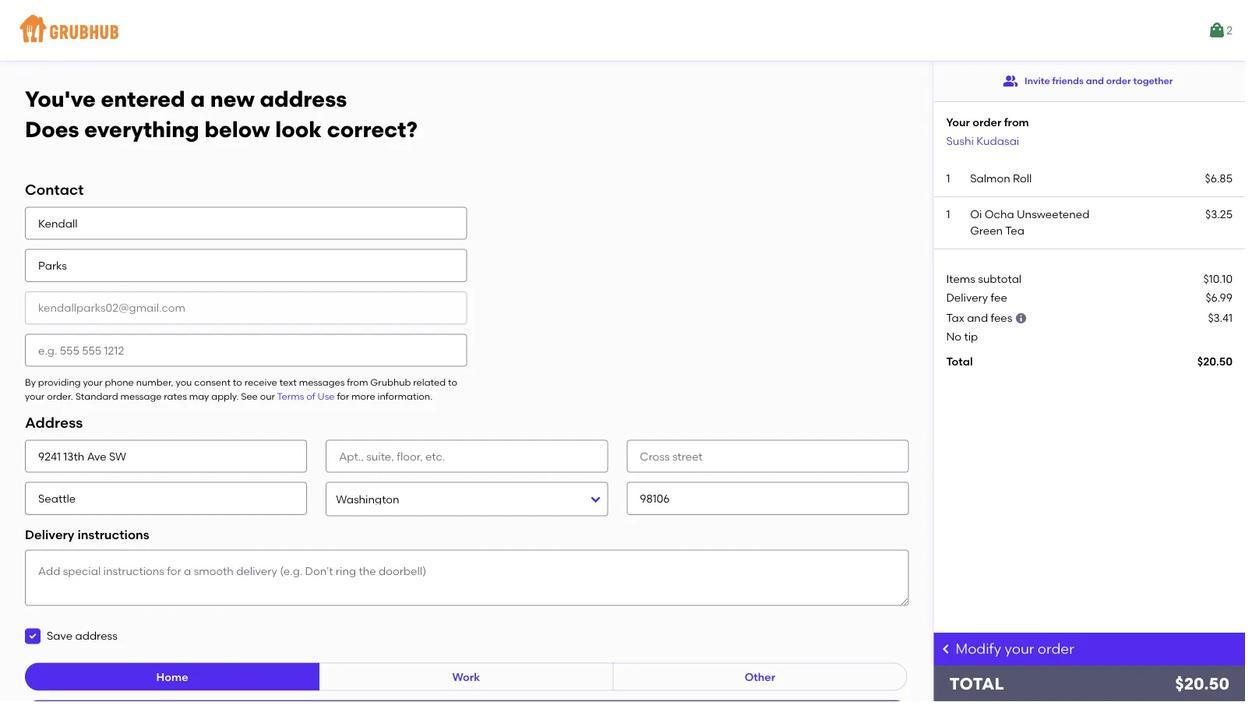 Task type: describe. For each thing, give the bounding box(es) containing it.
your
[[947, 115, 970, 129]]

may
[[189, 390, 209, 402]]

and inside button
[[1086, 75, 1104, 86]]

1 for oi ocha unsweetened green tea
[[947, 208, 950, 221]]

does
[[25, 116, 79, 142]]

people icon image
[[1003, 73, 1019, 89]]

sushi
[[947, 134, 974, 147]]

2 button
[[1208, 16, 1233, 44]]

providing
[[38, 377, 81, 388]]

entered
[[101, 86, 185, 112]]

related
[[413, 377, 446, 388]]

for
[[337, 390, 349, 402]]

by
[[25, 377, 36, 388]]

ocha
[[985, 208, 1014, 221]]

First name text field
[[25, 207, 467, 240]]

work button
[[319, 663, 614, 691]]

$6.85
[[1205, 172, 1233, 185]]

2 vertical spatial order
[[1038, 641, 1075, 657]]

no tip
[[947, 330, 978, 343]]

0 horizontal spatial your
[[25, 390, 45, 402]]

friends
[[1053, 75, 1084, 86]]

$10.10
[[1204, 272, 1233, 285]]

fee
[[991, 291, 1008, 304]]

contact
[[25, 181, 84, 198]]

see
[[241, 390, 258, 402]]

oi ocha unsweetened green tea
[[970, 208, 1090, 237]]

no
[[947, 330, 962, 343]]

modify your order
[[956, 641, 1075, 657]]

apply.
[[211, 390, 239, 402]]

1 vertical spatial $20.50
[[1176, 674, 1230, 694]]

delivery for delivery fee
[[947, 291, 988, 304]]

correct?
[[327, 116, 418, 142]]

order inside button
[[1107, 75, 1131, 86]]

other
[[745, 670, 776, 683]]

address
[[25, 414, 83, 431]]

terms
[[277, 390, 304, 402]]

terms of use link
[[277, 390, 335, 402]]

standard
[[75, 390, 118, 402]]

tea
[[1006, 224, 1025, 237]]

oi
[[970, 208, 982, 221]]

Zip text field
[[627, 482, 909, 515]]

kudasai
[[977, 134, 1020, 147]]

invite friends and order together
[[1025, 75, 1173, 86]]

salmon
[[970, 172, 1011, 185]]

terms of use for more information.
[[277, 390, 433, 402]]

grubhub
[[370, 377, 411, 388]]

together
[[1134, 75, 1173, 86]]

0 vertical spatial your
[[83, 377, 103, 388]]

sushi kudasai link
[[947, 134, 1020, 147]]

Phone telephone field
[[25, 334, 467, 367]]

Email email field
[[25, 292, 467, 324]]

below
[[205, 116, 270, 142]]

save
[[47, 629, 73, 643]]

instructions
[[77, 527, 149, 542]]

items subtotal
[[947, 272, 1022, 285]]

tip
[[964, 330, 978, 343]]

information.
[[378, 390, 433, 402]]

other button
[[613, 663, 908, 691]]

work
[[452, 670, 480, 683]]

unsweetened
[[1017, 208, 1090, 221]]

svg image
[[28, 631, 37, 641]]

salmon roll
[[970, 172, 1032, 185]]

1 vertical spatial svg image
[[940, 643, 953, 655]]

tax
[[947, 311, 965, 324]]

messages
[[299, 377, 345, 388]]

tax and fees
[[947, 311, 1013, 324]]



Task type: locate. For each thing, give the bounding box(es) containing it.
svg image left modify
[[940, 643, 953, 655]]

your down by
[[25, 390, 45, 402]]

rates
[[164, 390, 187, 402]]

delivery fee
[[947, 291, 1008, 304]]

your order from sushi kudasai
[[947, 115, 1029, 147]]

save address
[[47, 629, 118, 643]]

2 1 from the top
[[947, 208, 950, 221]]

total down "no tip"
[[947, 355, 973, 368]]

1 horizontal spatial your
[[83, 377, 103, 388]]

you
[[176, 377, 192, 388]]

1 vertical spatial order
[[973, 115, 1002, 129]]

$6.99
[[1206, 291, 1233, 304]]

Address 2 text field
[[326, 440, 608, 473]]

your up standard
[[83, 377, 103, 388]]

1 horizontal spatial from
[[1004, 115, 1029, 129]]

0 vertical spatial address
[[260, 86, 347, 112]]

1 horizontal spatial delivery
[[947, 291, 988, 304]]

of
[[306, 390, 315, 402]]

modify
[[956, 641, 1002, 657]]

1 horizontal spatial order
[[1038, 641, 1075, 657]]

a
[[190, 86, 205, 112]]

order up sushi kudasai link
[[973, 115, 1002, 129]]

1 vertical spatial address
[[75, 629, 118, 643]]

1
[[947, 172, 950, 185], [947, 208, 950, 221]]

City text field
[[25, 482, 307, 515]]

home
[[156, 670, 188, 683]]

from up kudasai
[[1004, 115, 1029, 129]]

1 horizontal spatial and
[[1086, 75, 1104, 86]]

2
[[1227, 24, 1233, 37]]

delivery
[[947, 291, 988, 304], [25, 527, 74, 542]]

to
[[233, 377, 242, 388], [448, 377, 457, 388]]

you've
[[25, 86, 96, 112]]

1 vertical spatial total
[[950, 674, 1004, 694]]

total
[[947, 355, 973, 368], [950, 674, 1004, 694]]

your
[[83, 377, 103, 388], [25, 390, 45, 402], [1005, 641, 1035, 657]]

1 horizontal spatial address
[[260, 86, 347, 112]]

0 horizontal spatial address
[[75, 629, 118, 643]]

and
[[1086, 75, 1104, 86], [967, 311, 988, 324]]

0 horizontal spatial and
[[967, 311, 988, 324]]

0 vertical spatial order
[[1107, 75, 1131, 86]]

delivery down "items"
[[947, 291, 988, 304]]

phone
[[105, 377, 134, 388]]

from inside your order from sushi kudasai
[[1004, 115, 1029, 129]]

1 horizontal spatial svg image
[[1015, 312, 1028, 325]]

address up look
[[260, 86, 347, 112]]

1 for salmon roll
[[947, 172, 950, 185]]

text
[[280, 377, 297, 388]]

1 vertical spatial 1
[[947, 208, 950, 221]]

you've entered a new address does everything below look correct?
[[25, 86, 418, 142]]

2 horizontal spatial order
[[1107, 75, 1131, 86]]

order.
[[47, 390, 73, 402]]

from up 'terms of use for more information.' at left
[[347, 377, 368, 388]]

receive
[[244, 377, 277, 388]]

Cross street text field
[[627, 440, 909, 473]]

order inside your order from sushi kudasai
[[973, 115, 1002, 129]]

1 vertical spatial and
[[967, 311, 988, 324]]

invite friends and order together button
[[1003, 67, 1173, 95]]

1 to from the left
[[233, 377, 242, 388]]

Delivery instructions text field
[[25, 550, 909, 606]]

home button
[[25, 663, 320, 691]]

your right modify
[[1005, 641, 1035, 657]]

1 horizontal spatial to
[[448, 377, 457, 388]]

0 horizontal spatial svg image
[[940, 643, 953, 655]]

delivery for delivery instructions
[[25, 527, 74, 542]]

delivery left instructions
[[25, 527, 74, 542]]

0 vertical spatial total
[[947, 355, 973, 368]]

1 left oi
[[947, 208, 950, 221]]

0 horizontal spatial to
[[233, 377, 242, 388]]

items
[[947, 272, 976, 285]]

our
[[260, 390, 275, 402]]

2 vertical spatial your
[[1005, 641, 1035, 657]]

everything
[[84, 116, 199, 142]]

use
[[318, 390, 335, 402]]

and right friends
[[1086, 75, 1104, 86]]

from inside by providing your phone number, you consent to receive text messages from grubhub related to your order. standard message rates may apply. see our
[[347, 377, 368, 388]]

message
[[120, 390, 162, 402]]

svg image
[[1015, 312, 1028, 325], [940, 643, 953, 655]]

0 vertical spatial from
[[1004, 115, 1029, 129]]

order right modify
[[1038, 641, 1075, 657]]

more
[[352, 390, 375, 402]]

by providing your phone number, you consent to receive text messages from grubhub related to your order. standard message rates may apply. see our
[[25, 377, 457, 402]]

roll
[[1013, 172, 1032, 185]]

address right save
[[75, 629, 118, 643]]

address
[[260, 86, 347, 112], [75, 629, 118, 643]]

from
[[1004, 115, 1029, 129], [347, 377, 368, 388]]

1 vertical spatial your
[[25, 390, 45, 402]]

delivery instructions
[[25, 527, 149, 542]]

1 vertical spatial delivery
[[25, 527, 74, 542]]

order
[[1107, 75, 1131, 86], [973, 115, 1002, 129], [1038, 641, 1075, 657]]

0 vertical spatial and
[[1086, 75, 1104, 86]]

0 vertical spatial 1
[[947, 172, 950, 185]]

$3.41
[[1208, 311, 1233, 324]]

to right related at the left bottom of page
[[448, 377, 457, 388]]

and down delivery fee
[[967, 311, 988, 324]]

0 vertical spatial delivery
[[947, 291, 988, 304]]

subtotal
[[978, 272, 1022, 285]]

consent
[[194, 377, 231, 388]]

Last name text field
[[25, 249, 467, 282]]

new
[[210, 86, 255, 112]]

main navigation navigation
[[0, 0, 1245, 61]]

0 horizontal spatial order
[[973, 115, 1002, 129]]

total down modify
[[950, 674, 1004, 694]]

0 vertical spatial $20.50
[[1198, 355, 1233, 368]]

fees
[[991, 311, 1013, 324]]

0 vertical spatial svg image
[[1015, 312, 1028, 325]]

2 to from the left
[[448, 377, 457, 388]]

address inside you've entered a new address does everything below look correct?
[[260, 86, 347, 112]]

svg image right fees on the top
[[1015, 312, 1028, 325]]

0 horizontal spatial delivery
[[25, 527, 74, 542]]

green
[[970, 224, 1003, 237]]

2 horizontal spatial your
[[1005, 641, 1035, 657]]

1 down sushi at right
[[947, 172, 950, 185]]

Address 1 text field
[[25, 440, 307, 473]]

$20.50
[[1198, 355, 1233, 368], [1176, 674, 1230, 694]]

order left 'together'
[[1107, 75, 1131, 86]]

1 1 from the top
[[947, 172, 950, 185]]

to up 'see'
[[233, 377, 242, 388]]

1 vertical spatial from
[[347, 377, 368, 388]]

invite
[[1025, 75, 1050, 86]]

0 horizontal spatial from
[[347, 377, 368, 388]]

number,
[[136, 377, 174, 388]]

$3.25
[[1206, 208, 1233, 221]]

look
[[275, 116, 322, 142]]



Task type: vqa. For each thing, say whether or not it's contained in the screenshot.
the Philadelphia link
no



